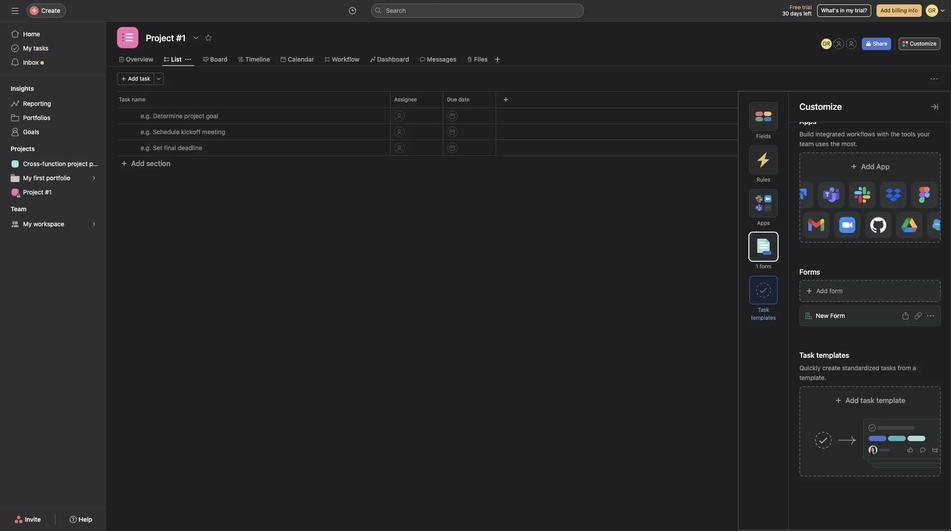 Task type: locate. For each thing, give the bounding box(es) containing it.
2 vertical spatial e.g.
[[141, 144, 151, 152]]

free trial 30 days left
[[783, 4, 812, 17]]

my left "first"
[[23, 174, 32, 182]]

1 horizontal spatial form
[[830, 287, 843, 295]]

new form button
[[800, 306, 941, 327]]

1 vertical spatial customize
[[800, 102, 842, 112]]

1 horizontal spatial project
[[184, 112, 205, 120]]

my for my workspace
[[23, 220, 32, 228]]

my up inbox
[[23, 44, 32, 52]]

board link
[[203, 55, 228, 64]]

1 horizontal spatial the
[[891, 130, 900, 138]]

3 e.g. from the top
[[141, 144, 151, 152]]

e.g. down name
[[141, 112, 151, 120]]

tasks left the from on the bottom of the page
[[881, 365, 897, 372]]

0 horizontal spatial form
[[760, 264, 772, 270]]

e.g. left schedule
[[141, 128, 151, 136]]

task up templates
[[758, 307, 770, 314]]

plan
[[89, 160, 102, 168]]

my for my first portfolio
[[23, 174, 32, 182]]

task inside "row"
[[119, 96, 130, 103]]

global element
[[0, 22, 106, 75]]

add task template button
[[800, 387, 942, 477]]

close details image
[[932, 103, 939, 110]]

project left plan
[[68, 160, 88, 168]]

help
[[79, 516, 92, 524]]

apps up build
[[800, 118, 817, 126]]

the down integrated
[[831, 140, 840, 148]]

form
[[831, 312, 846, 320]]

add
[[881, 7, 891, 14], [128, 75, 138, 82], [131, 160, 145, 168], [817, 287, 828, 295], [846, 397, 859, 405]]

task templates
[[800, 352, 850, 360]]

None text field
[[144, 30, 188, 46]]

my inside 'my tasks' link
[[23, 44, 32, 52]]

from
[[898, 365, 912, 372]]

1 horizontal spatial tasks
[[881, 365, 897, 372]]

project #1
[[23, 189, 52, 196]]

new
[[816, 312, 829, 320]]

workspace
[[33, 220, 64, 228]]

add task button
[[117, 73, 154, 85]]

customize button
[[899, 38, 941, 50]]

task inside task templates
[[758, 307, 770, 314]]

gr
[[823, 40, 831, 47]]

1 vertical spatial apps
[[758, 220, 770, 227]]

0 vertical spatial e.g.
[[141, 112, 151, 120]]

1 vertical spatial e.g.
[[141, 128, 151, 136]]

e.g. inside row
[[141, 112, 151, 120]]

1 my from the top
[[23, 44, 32, 52]]

standardized
[[843, 365, 880, 372]]

goal
[[206, 112, 218, 120]]

files link
[[467, 55, 488, 64]]

1 horizontal spatial task
[[758, 307, 770, 314]]

add to starred image
[[205, 34, 212, 41]]

0 vertical spatial apps
[[800, 118, 817, 126]]

e.g. determine project goal row
[[106, 108, 952, 124]]

add left billing
[[881, 7, 891, 14]]

project up kickoff
[[184, 112, 205, 120]]

add left section
[[131, 160, 145, 168]]

0 horizontal spatial the
[[831, 140, 840, 148]]

list image
[[122, 32, 133, 43]]

tasks
[[33, 44, 49, 52], [881, 365, 897, 372]]

integrated
[[816, 130, 845, 138]]

the
[[891, 130, 900, 138], [831, 140, 840, 148]]

1 vertical spatial my
[[23, 174, 32, 182]]

0 vertical spatial tasks
[[33, 44, 49, 52]]

project inside row
[[184, 112, 205, 120]]

task for task templates
[[758, 307, 770, 314]]

1 vertical spatial tasks
[[881, 365, 897, 372]]

share button
[[862, 38, 892, 50]]

my inside my first portfolio link
[[23, 174, 32, 182]]

my inside my workspace link
[[23, 220, 32, 228]]

show options image
[[928, 313, 935, 320]]

add form button
[[800, 280, 941, 303]]

workflow link
[[325, 55, 360, 64]]

goals
[[23, 128, 39, 136]]

apps down the rules
[[758, 220, 770, 227]]

my down team
[[23, 220, 32, 228]]

files
[[474, 55, 488, 63]]

a
[[913, 365, 917, 372]]

form inside button
[[830, 287, 843, 295]]

0 vertical spatial form
[[760, 264, 772, 270]]

my
[[23, 44, 32, 52], [23, 174, 32, 182], [23, 220, 32, 228]]

more actions image
[[931, 75, 938, 83]]

home link
[[5, 27, 101, 41]]

add form
[[817, 287, 843, 295]]

deadline
[[178, 144, 202, 152]]

projects element
[[0, 141, 106, 201]]

see details, my workspace image
[[91, 222, 97, 227]]

e.g. left the set
[[141, 144, 151, 152]]

form for add form
[[830, 287, 843, 295]]

0 vertical spatial task
[[119, 96, 130, 103]]

project
[[184, 112, 205, 120], [68, 160, 88, 168]]

e.g. for e.g. set final deadline
[[141, 144, 151, 152]]

project for determine
[[184, 112, 205, 120]]

team
[[800, 140, 814, 148]]

form right 1 on the right of page
[[760, 264, 772, 270]]

customize down info
[[910, 40, 937, 47]]

add for add section
[[131, 160, 145, 168]]

gr button
[[821, 39, 832, 49]]

e.g. schedule kickoff meeting
[[141, 128, 226, 136]]

add inside "button"
[[881, 7, 891, 14]]

list
[[171, 55, 182, 63]]

create button
[[27, 4, 66, 18]]

2 my from the top
[[23, 174, 32, 182]]

0 horizontal spatial customize
[[800, 102, 842, 112]]

kickoff
[[181, 128, 201, 136]]

1 vertical spatial project
[[68, 160, 88, 168]]

the right with
[[891, 130, 900, 138]]

insights button
[[0, 84, 34, 93]]

section
[[146, 160, 171, 168]]

1 e.g. from the top
[[141, 112, 151, 120]]

row
[[106, 91, 952, 108], [117, 107, 941, 108]]

add down forms
[[817, 287, 828, 295]]

home
[[23, 30, 40, 38]]

timeline
[[245, 55, 270, 63]]

3 my from the top
[[23, 220, 32, 228]]

task
[[119, 96, 130, 103], [758, 307, 770, 314]]

due date
[[447, 96, 470, 103]]

build
[[800, 130, 814, 138]]

create
[[41, 7, 60, 14]]

rules
[[757, 177, 771, 183]]

1 vertical spatial task
[[758, 307, 770, 314]]

tasks inside quickly create standardized tasks from a template.
[[881, 365, 897, 372]]

0 horizontal spatial task
[[119, 96, 130, 103]]

1 horizontal spatial customize
[[910, 40, 937, 47]]

0 horizontal spatial tasks
[[33, 44, 49, 52]]

add for add form
[[817, 287, 828, 295]]

0 vertical spatial project
[[184, 112, 205, 120]]

form up form
[[830, 287, 843, 295]]

info
[[909, 7, 918, 14]]

0 horizontal spatial apps
[[758, 220, 770, 227]]

calendar
[[288, 55, 314, 63]]

add down quickly create standardized tasks from a template.
[[846, 397, 859, 405]]

0 horizontal spatial project
[[68, 160, 88, 168]]

0 vertical spatial customize
[[910, 40, 937, 47]]

determine
[[153, 112, 183, 120]]

fields
[[757, 133, 771, 140]]

timeline link
[[238, 55, 270, 64]]

add left task
[[128, 75, 138, 82]]

add app
[[862, 163, 890, 171]]

2 e.g. from the top
[[141, 128, 151, 136]]

show options image
[[192, 34, 200, 41]]

customize up integrated
[[800, 102, 842, 112]]

what's in my trial?
[[822, 7, 868, 14]]

1 vertical spatial form
[[830, 287, 843, 295]]

more actions image
[[156, 76, 161, 82]]

2 vertical spatial my
[[23, 220, 32, 228]]

tasks down home
[[33, 44, 49, 52]]

board
[[210, 55, 228, 63]]

1
[[756, 264, 759, 270]]

trial
[[803, 4, 812, 11]]

0 vertical spatial my
[[23, 44, 32, 52]]

task left name
[[119, 96, 130, 103]]



Task type: describe. For each thing, give the bounding box(es) containing it.
overview
[[126, 55, 153, 63]]

tasks inside global element
[[33, 44, 49, 52]]

search button
[[371, 4, 584, 18]]

what's
[[822, 7, 839, 14]]

with
[[877, 130, 889, 138]]

projects button
[[0, 145, 35, 153]]

invite
[[25, 516, 41, 524]]

add section
[[131, 160, 171, 168]]

schedule
[[153, 128, 180, 136]]

e.g. schedule kickoff meeting row
[[106, 124, 952, 140]]

row containing task name
[[106, 91, 952, 108]]

help button
[[64, 512, 98, 528]]

goals link
[[5, 125, 101, 139]]

add billing info
[[881, 7, 918, 14]]

hide sidebar image
[[12, 7, 19, 14]]

your
[[918, 130, 930, 138]]

add task template
[[846, 397, 906, 405]]

e.g. for e.g. schedule kickoff meeting
[[141, 128, 151, 136]]

0 vertical spatial the
[[891, 130, 900, 138]]

cross-
[[23, 160, 42, 168]]

1 horizontal spatial apps
[[800, 118, 817, 126]]

list link
[[164, 55, 182, 64]]

task for task name
[[119, 96, 130, 103]]

add for add task template
[[846, 397, 859, 405]]

overview link
[[119, 55, 153, 64]]

add for add billing info
[[881, 7, 891, 14]]

final
[[164, 144, 176, 152]]

#1
[[45, 189, 52, 196]]

dashboard link
[[370, 55, 409, 64]]

build integrated workflows with the tools your team uses the most.
[[800, 130, 930, 148]]

copy form link image
[[915, 313, 922, 320]]

add app button
[[800, 153, 942, 243]]

history image
[[349, 7, 356, 14]]

task name
[[119, 96, 146, 103]]

my workspace
[[23, 220, 64, 228]]

1 form
[[756, 264, 772, 270]]

due
[[447, 96, 457, 103]]

portfolios link
[[5, 111, 101, 125]]

days
[[791, 10, 803, 17]]

trial?
[[855, 7, 868, 14]]

add section button
[[117, 156, 174, 172]]

add task
[[128, 75, 150, 82]]

tab actions image
[[185, 57, 191, 62]]

dashboard
[[377, 55, 409, 63]]

customize inside dropdown button
[[910, 40, 937, 47]]

project #1 link
[[5, 185, 101, 200]]

forms
[[800, 268, 821, 276]]

project for function
[[68, 160, 88, 168]]

my first portfolio link
[[5, 171, 101, 185]]

messages
[[427, 55, 457, 63]]

search list box
[[371, 4, 584, 18]]

my for my tasks
[[23, 44, 32, 52]]

tools
[[902, 130, 916, 138]]

search
[[386, 7, 406, 14]]

billing
[[893, 7, 907, 14]]

add tab image
[[494, 56, 501, 63]]

task template
[[861, 397, 906, 405]]

create
[[823, 365, 841, 372]]

task templates
[[752, 307, 776, 322]]

cross-function project plan link
[[5, 157, 102, 171]]

e.g. determine project goal
[[141, 112, 218, 120]]

portfolios
[[23, 114, 50, 122]]

templates
[[752, 315, 776, 322]]

quickly
[[800, 365, 821, 372]]

team button
[[0, 205, 26, 214]]

teams element
[[0, 201, 106, 233]]

portfolio
[[46, 174, 70, 182]]

1 vertical spatial the
[[831, 140, 840, 148]]

workflows
[[847, 130, 876, 138]]

share form image
[[903, 313, 910, 320]]

date
[[459, 96, 470, 103]]

function
[[42, 160, 66, 168]]

cross-function project plan
[[23, 160, 102, 168]]

new form
[[816, 312, 846, 320]]

my workspace link
[[5, 217, 101, 232]]

see details, my first portfolio image
[[91, 176, 97, 181]]

assignee
[[394, 96, 417, 103]]

in
[[841, 7, 845, 14]]

my first portfolio
[[23, 174, 70, 182]]

e.g. for e.g. determine project goal
[[141, 112, 151, 120]]

inbox
[[23, 59, 39, 66]]

insights element
[[0, 81, 106, 141]]

e.g. set final deadline row
[[106, 140, 952, 156]]

add for add task
[[128, 75, 138, 82]]

insights
[[11, 85, 34, 92]]

projects
[[11, 145, 35, 153]]

form for 1 form
[[760, 264, 772, 270]]

messages link
[[420, 55, 457, 64]]

share
[[873, 40, 888, 47]]

team
[[11, 205, 26, 213]]

what's in my trial? button
[[818, 4, 872, 17]]

meeting
[[202, 128, 226, 136]]

task
[[140, 75, 150, 82]]

left
[[804, 10, 812, 17]]

first
[[33, 174, 45, 182]]

add field image
[[504, 97, 509, 102]]

most.
[[842, 140, 858, 148]]



Task type: vqa. For each thing, say whether or not it's contained in the screenshot.
List link
yes



